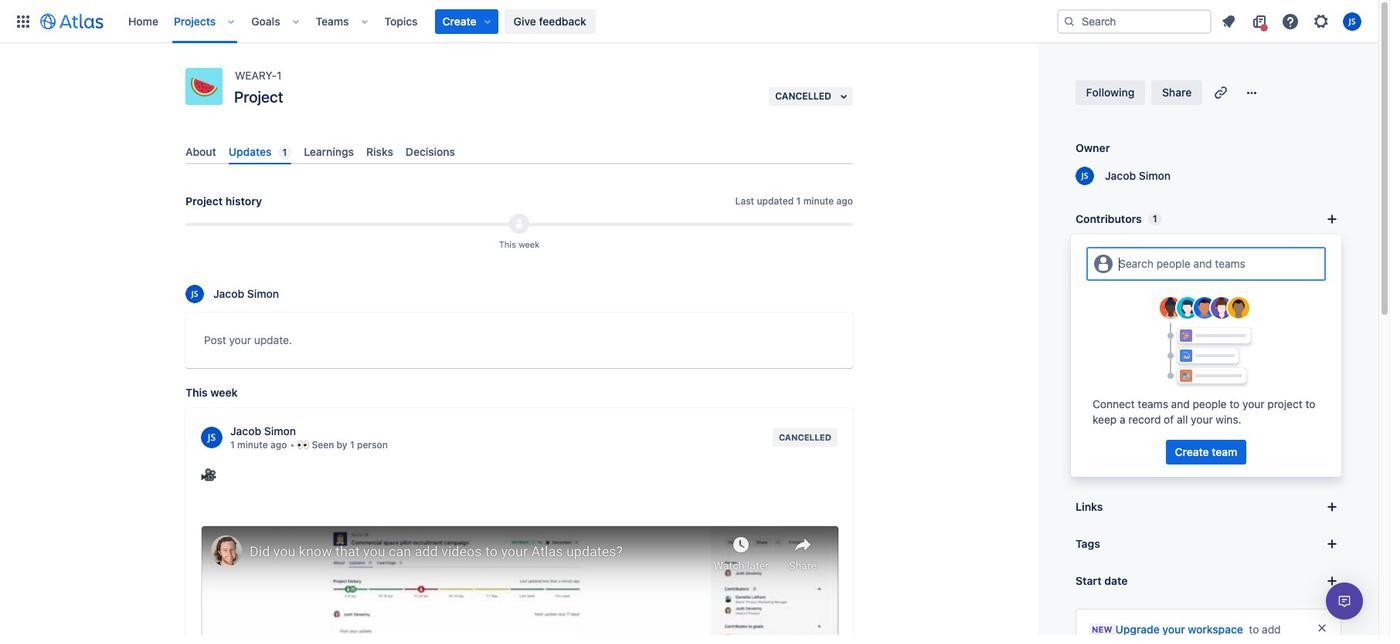 Task type: vqa. For each thing, say whether or not it's contained in the screenshot.
top heading
no



Task type: describe. For each thing, give the bounding box(es) containing it.
Search people and teams text field
[[1119, 257, 1122, 272]]

0 vertical spatial minute
[[803, 196, 834, 207]]

contributor
[[1105, 265, 1164, 278]]

added new contributor image
[[513, 218, 525, 230]]

where
[[1076, 464, 1110, 477]]

share button
[[1151, 80, 1202, 105]]

learnings
[[304, 145, 354, 158]]

cancelled button
[[769, 87, 853, 106]]

home
[[128, 14, 158, 27]]

did you know that you can add videos to your atlas updates?
[[216, 508, 482, 519]]

following
[[1086, 86, 1135, 99]]

following button
[[1076, 80, 1145, 105]]

post
[[204, 334, 226, 347]]

about
[[185, 145, 216, 158]]

0 horizontal spatial project
[[185, 195, 223, 208]]

teams
[[316, 14, 349, 27]]

add followers
[[1103, 345, 1171, 358]]

owner
[[1076, 141, 1110, 155]]

where is the work tracked?
[[1076, 464, 1217, 477]]

add team or contributors image
[[1323, 210, 1341, 229]]

Search field
[[1057, 9, 1212, 34]]

jacob simon link for jacob simon popup button to the left
[[204, 287, 279, 302]]

tracked?
[[1172, 464, 1217, 477]]

atlas
[[418, 508, 439, 519]]

cancelled inside button
[[775, 90, 831, 102]]

minute inside 1 minute ago link
[[237, 440, 268, 451]]

date
[[1104, 575, 1128, 588]]

tags
[[1076, 538, 1100, 551]]

contributes to goals
[[1076, 389, 1182, 403]]

add
[[334, 508, 351, 519]]

by
[[337, 440, 347, 451]]

1 minute ago
[[230, 440, 287, 451]]

people inside contributor don't go it alone. add people
[[1195, 280, 1223, 291]]

banner containing home
[[0, 0, 1378, 43]]

weary-1 link
[[235, 68, 282, 83]]

to left goals
[[1140, 389, 1151, 403]]

0 horizontal spatial week
[[210, 386, 238, 400]]

connect
[[1093, 398, 1135, 411]]

👀
[[298, 440, 309, 451]]

give
[[514, 14, 536, 27]]

wins.
[[1216, 413, 1241, 427]]

👀 seen by 1 person button
[[298, 440, 388, 452]]

risks
[[366, 145, 393, 158]]

give feedback
[[514, 14, 586, 27]]

1 you from the left
[[234, 508, 249, 519]]

alone.
[[1150, 280, 1174, 291]]

that
[[278, 508, 295, 519]]

start date
[[1076, 575, 1128, 588]]

1 vertical spatial cancelled
[[779, 433, 831, 443]]

goals link
[[247, 9, 285, 34]]

0 vertical spatial jacob simon button
[[1076, 167, 1171, 185]]

search image
[[1063, 15, 1076, 27]]

0 vertical spatial teams
[[1215, 257, 1245, 270]]

1 inside weary-1 project
[[277, 69, 282, 82]]

1 horizontal spatial week
[[519, 240, 539, 250]]

videos
[[353, 508, 382, 519]]

and for teams
[[1171, 398, 1190, 411]]

record
[[1128, 413, 1161, 427]]

last
[[735, 196, 754, 207]]

keep
[[1093, 413, 1117, 427]]

team
[[1212, 446, 1237, 459]]

seen
[[312, 440, 334, 451]]

start
[[1076, 575, 1102, 588]]

1 vertical spatial ago
[[270, 440, 287, 451]]

open intercom messenger image
[[1335, 593, 1354, 611]]

related projects
[[1076, 427, 1161, 440]]

switch to... image
[[14, 12, 32, 31]]

0 vertical spatial people
[[1156, 257, 1190, 270]]

contributor don't go it alone. add people
[[1105, 265, 1223, 291]]

connect teams and people to your project to keep a record of all your wins.
[[1093, 398, 1315, 427]]

home link
[[124, 9, 163, 34]]

followers
[[1126, 345, 1171, 358]]

top element
[[9, 0, 1057, 43]]

create team button
[[1166, 440, 1247, 465]]

new
[[1092, 625, 1112, 635]]

simon for jacob simon popup button to the left
[[247, 288, 279, 301]]

your right post
[[229, 334, 251, 347]]

the
[[1124, 464, 1141, 477]]

feedback
[[539, 14, 586, 27]]

2 you from the left
[[297, 508, 313, 519]]

people inside "connect teams and people to your project to keep a record of all your wins."
[[1193, 398, 1227, 411]]

0 vertical spatial project
[[234, 88, 283, 106]]

notifications image
[[1219, 12, 1238, 31]]

1 horizontal spatial this week
[[499, 240, 539, 250]]

topics
[[384, 14, 418, 27]]

create team
[[1175, 446, 1237, 459]]

goals
[[251, 14, 280, 27]]

and for people
[[1193, 257, 1212, 270]]

share
[[1162, 86, 1192, 99]]



Task type: locate. For each thing, give the bounding box(es) containing it.
jacob for bottom the jacob simon link
[[230, 425, 261, 438]]

0 vertical spatial jacob simon
[[1105, 169, 1171, 182]]

0 vertical spatial jacob
[[1105, 169, 1136, 182]]

1 horizontal spatial ago
[[836, 196, 853, 207]]

0 horizontal spatial teams
[[1138, 398, 1168, 411]]

project left history on the left top of page
[[185, 195, 223, 208]]

post your update.
[[204, 334, 292, 347]]

teams
[[1215, 257, 1245, 270], [1138, 398, 1168, 411]]

jacob simon button up post your update.
[[185, 285, 279, 304]]

0 horizontal spatial this week
[[185, 386, 238, 400]]

jacob simon button
[[1076, 167, 1171, 185], [185, 285, 279, 304]]

weary-1 project
[[234, 69, 283, 106]]

jacob up post
[[213, 288, 244, 301]]

project
[[234, 88, 283, 106], [185, 195, 223, 208]]

decisions
[[406, 145, 455, 158]]

1 horizontal spatial and
[[1193, 257, 1212, 270]]

settings image
[[1312, 12, 1331, 31]]

don't
[[1105, 280, 1127, 291]]

simon up 1 minute ago
[[264, 425, 296, 438]]

2 vertical spatial people
[[1193, 398, 1227, 411]]

weary-
[[235, 69, 277, 82]]

0 vertical spatial this week
[[499, 240, 539, 250]]

and inside "connect teams and people to your project to keep a record of all your wins."
[[1171, 398, 1190, 411]]

0 vertical spatial simon
[[1139, 169, 1171, 182]]

week down added new contributor image
[[519, 240, 539, 250]]

simon up 'update.'
[[247, 288, 279, 301]]

teams inside "connect teams and people to your project to keep a record of all your wins."
[[1138, 398, 1168, 411]]

1 right "updated"
[[796, 196, 801, 207]]

1 inside button
[[350, 440, 354, 451]]

links
[[1076, 501, 1103, 514]]

people
[[1156, 257, 1190, 270], [1195, 280, 1223, 291], [1193, 398, 1227, 411]]

simon up contributors
[[1139, 169, 1171, 182]]

banner
[[0, 0, 1378, 43]]

did
[[216, 508, 231, 519]]

jacob inside dropdown button
[[230, 425, 261, 438]]

add followers button
[[1069, 335, 1348, 369]]

all
[[1177, 413, 1188, 427]]

simon
[[1139, 169, 1171, 182], [247, 288, 279, 301], [264, 425, 296, 438]]

search
[[1119, 257, 1154, 270]]

1 horizontal spatial this
[[499, 240, 516, 250]]

0 horizontal spatial create
[[442, 14, 476, 27]]

to up wins.
[[1230, 398, 1240, 411]]

jacob simon link for top jacob simon popup button
[[1096, 168, 1171, 184]]

0 vertical spatial and
[[1193, 257, 1212, 270]]

it
[[1142, 280, 1147, 291]]

updates
[[229, 145, 272, 158]]

work
[[1144, 464, 1169, 477]]

1 vertical spatial jacob
[[213, 288, 244, 301]]

to right videos
[[384, 508, 393, 519]]

tab list
[[179, 139, 859, 165]]

teams link
[[311, 9, 354, 34]]

know
[[252, 508, 275, 519]]

1 vertical spatial jacob simon link
[[204, 287, 279, 302]]

1 minute ago link
[[230, 440, 287, 452]]

of
[[1164, 413, 1174, 427]]

create inside button
[[1175, 446, 1209, 459]]

jacob simon button down owner
[[1076, 167, 1171, 185]]

to
[[1140, 389, 1151, 403], [1230, 398, 1240, 411], [1305, 398, 1315, 411], [384, 508, 393, 519]]

people up alone.
[[1156, 257, 1190, 270]]

can
[[316, 508, 332, 519]]

1 right by
[[350, 440, 354, 451]]

create inside popup button
[[442, 14, 476, 27]]

0 horizontal spatial jacob simon button
[[185, 285, 279, 304]]

add link image
[[1323, 498, 1341, 517]]

add inside contributor don't go it alone. add people
[[1177, 280, 1193, 291]]

1 vertical spatial minute
[[237, 440, 268, 451]]

1 vertical spatial jacob simon button
[[185, 285, 279, 304]]

projects
[[1118, 427, 1161, 440]]

1 vertical spatial jacob simon
[[213, 288, 279, 301]]

project history
[[185, 195, 262, 208]]

tab list containing about
[[179, 139, 859, 165]]

this
[[499, 240, 516, 250], [185, 386, 208, 400]]

and
[[1193, 257, 1212, 270], [1171, 398, 1190, 411]]

1 vertical spatial this week
[[185, 386, 238, 400]]

add
[[1177, 280, 1193, 291], [1103, 345, 1123, 358]]

1 vertical spatial simon
[[247, 288, 279, 301]]

0 horizontal spatial minute
[[237, 440, 268, 451]]

2 vertical spatial simon
[[264, 425, 296, 438]]

0 vertical spatial jacob simon link
[[1096, 168, 1171, 184]]

add work tracking links image
[[1323, 461, 1341, 480]]

goals
[[1153, 389, 1182, 403]]

1 vertical spatial teams
[[1138, 398, 1168, 411]]

1 horizontal spatial minute
[[803, 196, 834, 207]]

1
[[277, 69, 282, 82], [282, 147, 287, 158], [796, 196, 801, 207], [1153, 213, 1157, 225], [230, 440, 235, 451], [350, 440, 354, 451]]

1 horizontal spatial you
[[297, 508, 313, 519]]

jacob simon for top jacob simon popup button
[[1105, 169, 1171, 182]]

0 vertical spatial week
[[519, 240, 539, 250]]

create for create team
[[1175, 446, 1209, 459]]

1 up did
[[230, 440, 235, 451]]

2 vertical spatial jacob simon
[[230, 425, 296, 438]]

0 horizontal spatial and
[[1171, 398, 1190, 411]]

0 vertical spatial add
[[1177, 280, 1193, 291]]

add down search people and teams
[[1177, 280, 1193, 291]]

1 horizontal spatial project
[[234, 88, 283, 106]]

add left followers
[[1103, 345, 1123, 358]]

create button
[[435, 9, 498, 34]]

1 vertical spatial create
[[1175, 446, 1209, 459]]

related
[[1076, 427, 1115, 440]]

this week down post
[[185, 386, 238, 400]]

jacob for top jacob simon popup button's the jacob simon link
[[1105, 169, 1136, 182]]

0 horizontal spatial ago
[[270, 440, 287, 451]]

ago right "updated"
[[836, 196, 853, 207]]

go
[[1129, 280, 1140, 291]]

jacob simon inside jacob simon dropdown button
[[230, 425, 296, 438]]

1 right 'updates'
[[282, 147, 287, 158]]

cancelled
[[775, 90, 831, 102], [779, 433, 831, 443]]

your left the atlas
[[396, 508, 415, 519]]

jacob down owner
[[1105, 169, 1136, 182]]

account image
[[1343, 12, 1361, 31]]

new link
[[1089, 623, 1243, 636]]

give feedback button
[[504, 9, 596, 34]]

create right the topics
[[442, 14, 476, 27]]

jacob
[[1105, 169, 1136, 182], [213, 288, 244, 301], [230, 425, 261, 438]]

1 vertical spatial project
[[185, 195, 223, 208]]

0 horizontal spatial you
[[234, 508, 249, 519]]

projects link
[[169, 9, 220, 34]]

jacob simon up contributors
[[1105, 169, 1171, 182]]

jacob for jacob simon popup button to the left the jacob simon link
[[213, 288, 244, 301]]

jacob simon button
[[230, 424, 388, 440]]

1 vertical spatial this
[[185, 386, 208, 400]]

0 horizontal spatial this
[[185, 386, 208, 400]]

this down post
[[185, 386, 208, 400]]

1 down goals link
[[277, 69, 282, 82]]

1 horizontal spatial create
[[1175, 446, 1209, 459]]

create up tracked?
[[1175, 446, 1209, 459]]

1 vertical spatial add
[[1103, 345, 1123, 358]]

0 horizontal spatial add
[[1103, 345, 1123, 358]]

person
[[357, 440, 388, 451]]

contributors
[[1076, 212, 1142, 226]]

this week down added new contributor image
[[499, 240, 539, 250]]

create for create
[[442, 14, 476, 27]]

2 vertical spatial jacob
[[230, 425, 261, 438]]

contributes
[[1076, 389, 1137, 403]]

1 horizontal spatial teams
[[1215, 257, 1245, 270]]

jacob simon for jacob simon popup button to the left
[[213, 288, 279, 301]]

a
[[1120, 413, 1125, 427]]

last updated 1 minute ago
[[735, 196, 853, 207]]

1 right contributors
[[1153, 213, 1157, 225]]

minute
[[803, 196, 834, 207], [237, 440, 268, 451]]

updates?
[[442, 508, 482, 519]]

Main content area, start typing to enter text. text field
[[204, 332, 834, 356]]

search people and teams
[[1119, 257, 1245, 270]]

👀 seen by 1 person
[[298, 440, 388, 451]]

is
[[1112, 464, 1121, 477]]

your right all
[[1191, 413, 1213, 427]]

create
[[442, 14, 476, 27], [1175, 446, 1209, 459]]

1 vertical spatial and
[[1171, 398, 1190, 411]]

people down search people and teams
[[1195, 280, 1223, 291]]

jacob simon up 1 minute ago
[[230, 425, 296, 438]]

you left can
[[297, 508, 313, 519]]

updated
[[757, 196, 794, 207]]

add inside button
[[1103, 345, 1123, 358]]

simon inside dropdown button
[[264, 425, 296, 438]]

week down post
[[210, 386, 238, 400]]

minute right "updated"
[[803, 196, 834, 207]]

jacob simon up post your update.
[[213, 288, 279, 301]]

0 vertical spatial create
[[442, 14, 476, 27]]

people up wins.
[[1193, 398, 1227, 411]]

add a follower image
[[1323, 312, 1341, 331]]

and up all
[[1171, 398, 1190, 411]]

help image
[[1281, 12, 1300, 31]]

add tag image
[[1323, 535, 1341, 554]]

1 vertical spatial people
[[1195, 280, 1223, 291]]

1 vertical spatial week
[[210, 386, 238, 400]]

jacob simon link
[[1096, 168, 1171, 184], [204, 287, 279, 302], [230, 424, 388, 440]]

1 horizontal spatial add
[[1177, 280, 1193, 291]]

simon for top jacob simon popup button
[[1139, 169, 1171, 182]]

1 horizontal spatial jacob simon button
[[1076, 167, 1171, 185]]

history
[[225, 195, 262, 208]]

projects
[[174, 14, 216, 27]]

set start date image
[[1323, 573, 1341, 591]]

this down added new contributor image
[[499, 240, 516, 250]]

:movie_camera: image
[[201, 467, 216, 483]]

and right the search
[[1193, 257, 1212, 270]]

topics link
[[380, 9, 422, 34]]

0 vertical spatial cancelled
[[775, 90, 831, 102]]

update.
[[254, 334, 292, 347]]

jacob up 1 minute ago
[[230, 425, 261, 438]]

2 vertical spatial jacob simon link
[[230, 424, 388, 440]]

to right 'project'
[[1305, 398, 1315, 411]]

your
[[229, 334, 251, 347], [1242, 398, 1264, 411], [1191, 413, 1213, 427], [396, 508, 415, 519]]

project
[[1267, 398, 1302, 411]]

close banner image
[[1316, 623, 1328, 635]]

you right did
[[234, 508, 249, 519]]

week
[[519, 240, 539, 250], [210, 386, 238, 400]]

minute left '👀'
[[237, 440, 268, 451]]

0 vertical spatial this
[[499, 240, 516, 250]]

0 vertical spatial ago
[[836, 196, 853, 207]]

ago left '👀'
[[270, 440, 287, 451]]

project down weary-1 "link" on the left
[[234, 88, 283, 106]]

your left 'project'
[[1242, 398, 1264, 411]]



